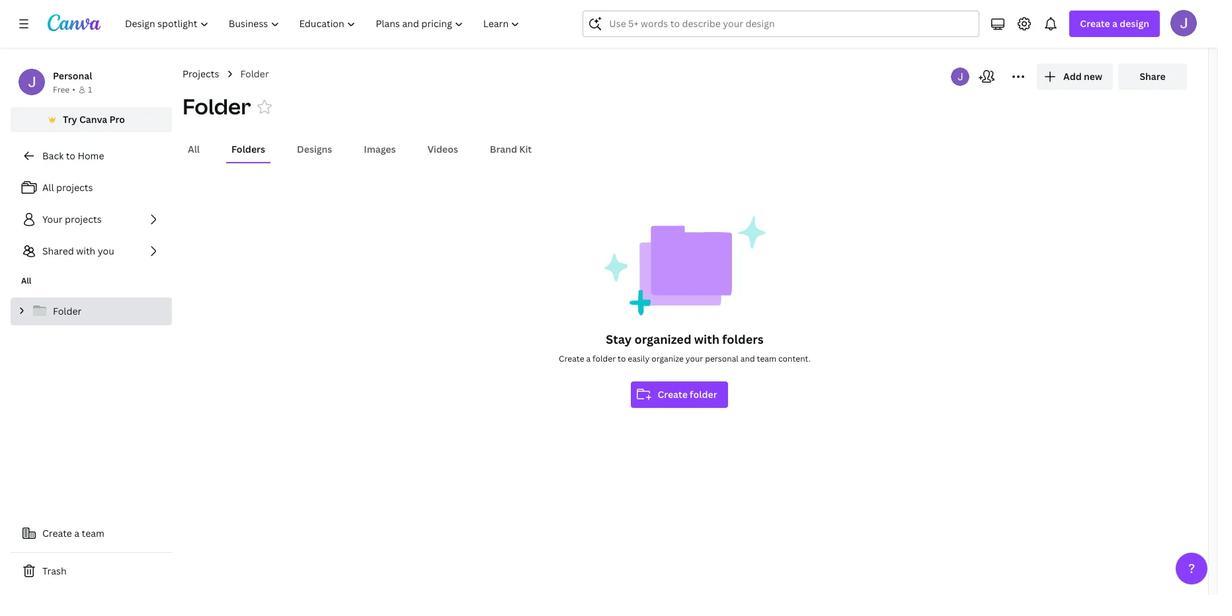 Task type: describe. For each thing, give the bounding box(es) containing it.
create for create a team
[[42, 527, 72, 540]]

to inside the stay organized with folders create a folder to easily organize your personal and team content.
[[618, 353, 626, 364]]

and
[[741, 353, 755, 364]]

back
[[42, 149, 64, 162]]

your projects
[[42, 213, 102, 226]]

projects link
[[183, 67, 219, 81]]

back to home link
[[11, 143, 172, 169]]

Search search field
[[609, 11, 953, 36]]

personal
[[53, 69, 92, 82]]

create folder
[[658, 388, 717, 401]]

you
[[98, 245, 114, 257]]

a for design
[[1112, 17, 1118, 30]]

shared with you
[[42, 245, 114, 257]]

with inside the stay organized with folders create a folder to easily organize your personal and team content.
[[694, 331, 720, 347]]

brand kit
[[490, 143, 532, 155]]

1
[[88, 84, 92, 95]]

videos
[[428, 143, 458, 155]]

your projects link
[[11, 206, 172, 233]]

create inside the stay organized with folders create a folder to easily organize your personal and team content.
[[559, 353, 584, 364]]

brand
[[490, 143, 517, 155]]

your
[[686, 353, 703, 364]]

list containing all projects
[[11, 175, 172, 265]]

all button
[[183, 137, 205, 162]]

2 vertical spatial folder
[[53, 305, 82, 317]]

share
[[1140, 70, 1166, 83]]

trash
[[42, 565, 67, 577]]

team inside button
[[82, 527, 104, 540]]

add new
[[1063, 70, 1102, 83]]

folder button
[[183, 92, 251, 121]]

home
[[78, 149, 104, 162]]

all for all button
[[188, 143, 200, 155]]

team inside the stay organized with folders create a folder to easily organize your personal and team content.
[[757, 353, 776, 364]]

•
[[72, 84, 75, 95]]

shared
[[42, 245, 74, 257]]

folder inside button
[[690, 388, 717, 401]]

designs button
[[292, 137, 337, 162]]

folders
[[231, 143, 265, 155]]

easily
[[628, 353, 650, 364]]

design
[[1120, 17, 1149, 30]]

0 vertical spatial folder link
[[240, 67, 269, 81]]



Task type: vqa. For each thing, say whether or not it's contained in the screenshot.
Personal
yes



Task type: locate. For each thing, give the bounding box(es) containing it.
new
[[1084, 70, 1102, 83]]

1 horizontal spatial team
[[757, 353, 776, 364]]

create a team button
[[11, 520, 172, 547]]

a left easily
[[586, 353, 591, 364]]

folder link
[[240, 67, 269, 81], [11, 298, 172, 325]]

2 horizontal spatial all
[[188, 143, 200, 155]]

projects for your projects
[[65, 213, 102, 226]]

content.
[[778, 353, 811, 364]]

0 vertical spatial to
[[66, 149, 75, 162]]

1 vertical spatial team
[[82, 527, 104, 540]]

0 vertical spatial a
[[1112, 17, 1118, 30]]

projects down back to home
[[56, 181, 93, 194]]

folder down shared
[[53, 305, 82, 317]]

add new button
[[1037, 63, 1113, 90]]

add
[[1063, 70, 1082, 83]]

1 horizontal spatial with
[[694, 331, 720, 347]]

0 vertical spatial team
[[757, 353, 776, 364]]

your
[[42, 213, 63, 226]]

folder inside the stay organized with folders create a folder to easily organize your personal and team content.
[[593, 353, 616, 364]]

top level navigation element
[[116, 11, 531, 37]]

kit
[[519, 143, 532, 155]]

stay organized with folders create a folder to easily organize your personal and team content.
[[559, 331, 811, 364]]

a left design
[[1112, 17, 1118, 30]]

create inside dropdown button
[[1080, 17, 1110, 30]]

trash link
[[11, 558, 172, 585]]

create a design
[[1080, 17, 1149, 30]]

create for create a design
[[1080, 17, 1110, 30]]

1 horizontal spatial folder
[[690, 388, 717, 401]]

team
[[757, 353, 776, 364], [82, 527, 104, 540]]

personal
[[705, 353, 739, 364]]

all projects
[[42, 181, 93, 194]]

list
[[11, 175, 172, 265]]

2 vertical spatial a
[[74, 527, 79, 540]]

1 horizontal spatial all
[[42, 181, 54, 194]]

brand kit button
[[485, 137, 537, 162]]

to
[[66, 149, 75, 162], [618, 353, 626, 364]]

0 vertical spatial folder
[[240, 67, 269, 80]]

projects inside your projects link
[[65, 213, 102, 226]]

create a design button
[[1070, 11, 1160, 37]]

folder
[[240, 67, 269, 80], [183, 92, 251, 120], [53, 305, 82, 317]]

0 horizontal spatial all
[[21, 275, 31, 286]]

create folder button
[[631, 382, 728, 408]]

free •
[[53, 84, 75, 95]]

shared with you link
[[11, 238, 172, 265]]

videos button
[[422, 137, 463, 162]]

to left easily
[[618, 353, 626, 364]]

0 vertical spatial with
[[76, 245, 95, 257]]

1 vertical spatial all
[[42, 181, 54, 194]]

1 horizontal spatial a
[[586, 353, 591, 364]]

free
[[53, 84, 70, 95]]

0 vertical spatial all
[[188, 143, 200, 155]]

projects
[[183, 67, 219, 80]]

folder down your
[[690, 388, 717, 401]]

1 vertical spatial folder link
[[11, 298, 172, 325]]

1 vertical spatial with
[[694, 331, 720, 347]]

0 horizontal spatial folder link
[[11, 298, 172, 325]]

folder link down shared with you link
[[11, 298, 172, 325]]

all inside list
[[42, 181, 54, 194]]

None search field
[[583, 11, 980, 37]]

to right back
[[66, 149, 75, 162]]

try canva pro
[[63, 113, 125, 126]]

images button
[[359, 137, 401, 162]]

all
[[188, 143, 200, 155], [42, 181, 54, 194], [21, 275, 31, 286]]

folder down projects link
[[183, 92, 251, 120]]

a inside the create a design dropdown button
[[1112, 17, 1118, 30]]

canva
[[79, 113, 107, 126]]

create inside button
[[658, 388, 688, 401]]

a inside create a team button
[[74, 527, 79, 540]]

create a team
[[42, 527, 104, 540]]

designs
[[297, 143, 332, 155]]

organize
[[652, 353, 684, 364]]

with up your
[[694, 331, 720, 347]]

1 vertical spatial a
[[586, 353, 591, 364]]

0 horizontal spatial team
[[82, 527, 104, 540]]

organized
[[635, 331, 691, 347]]

a inside the stay organized with folders create a folder to easily organize your personal and team content.
[[586, 353, 591, 364]]

projects
[[56, 181, 93, 194], [65, 213, 102, 226]]

folder down stay
[[593, 353, 616, 364]]

0 horizontal spatial folder
[[593, 353, 616, 364]]

images
[[364, 143, 396, 155]]

1 horizontal spatial folder link
[[240, 67, 269, 81]]

projects for all projects
[[56, 181, 93, 194]]

a
[[1112, 17, 1118, 30], [586, 353, 591, 364], [74, 527, 79, 540]]

1 vertical spatial projects
[[65, 213, 102, 226]]

jacob simon image
[[1171, 10, 1197, 36]]

folders
[[722, 331, 764, 347]]

folder link up folder button
[[240, 67, 269, 81]]

team up the trash link
[[82, 527, 104, 540]]

1 vertical spatial folder
[[690, 388, 717, 401]]

with left you
[[76, 245, 95, 257]]

folder up folder button
[[240, 67, 269, 80]]

folder for folder button
[[183, 92, 251, 120]]

0 vertical spatial projects
[[56, 181, 93, 194]]

a up the trash link
[[74, 527, 79, 540]]

projects inside all projects link
[[56, 181, 93, 194]]

folders button
[[226, 137, 271, 162]]

folder
[[593, 353, 616, 364], [690, 388, 717, 401]]

stay
[[606, 331, 632, 347]]

projects right your
[[65, 213, 102, 226]]

back to home
[[42, 149, 104, 162]]

try canva pro button
[[11, 107, 172, 132]]

share button
[[1118, 63, 1187, 90]]

0 horizontal spatial to
[[66, 149, 75, 162]]

0 horizontal spatial with
[[76, 245, 95, 257]]

2 horizontal spatial a
[[1112, 17, 1118, 30]]

create for create folder
[[658, 388, 688, 401]]

1 horizontal spatial to
[[618, 353, 626, 364]]

create inside button
[[42, 527, 72, 540]]

pro
[[109, 113, 125, 126]]

all projects link
[[11, 175, 172, 201]]

folder for folder link to the top
[[240, 67, 269, 80]]

2 vertical spatial all
[[21, 275, 31, 286]]

all inside button
[[188, 143, 200, 155]]

1 vertical spatial to
[[618, 353, 626, 364]]

1 vertical spatial folder
[[183, 92, 251, 120]]

0 vertical spatial folder
[[593, 353, 616, 364]]

create
[[1080, 17, 1110, 30], [559, 353, 584, 364], [658, 388, 688, 401], [42, 527, 72, 540]]

0 horizontal spatial a
[[74, 527, 79, 540]]

with
[[76, 245, 95, 257], [694, 331, 720, 347]]

try
[[63, 113, 77, 126]]

team right and
[[757, 353, 776, 364]]

all for all projects
[[42, 181, 54, 194]]

a for team
[[74, 527, 79, 540]]



